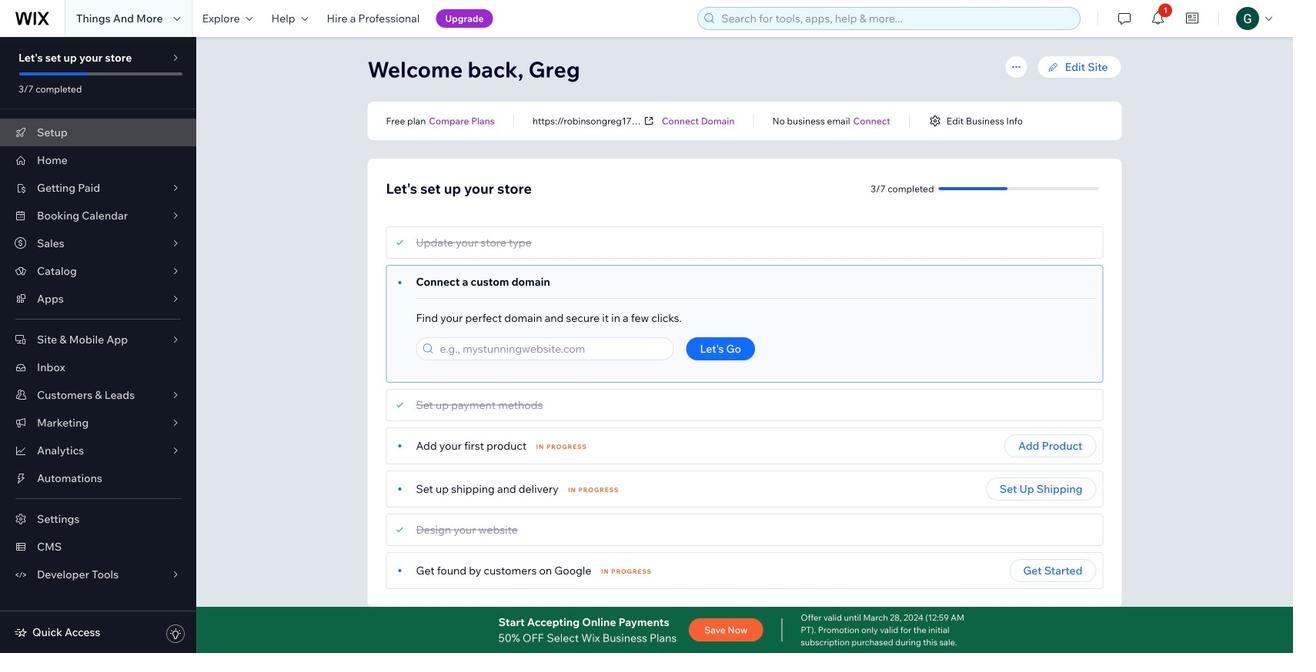 Task type: locate. For each thing, give the bounding box(es) containing it.
sidebar element
[[0, 37, 196, 653]]



Task type: describe. For each thing, give the bounding box(es) containing it.
Search for tools, apps, help & more... field
[[717, 8, 1076, 29]]

e.g., mystunningwebsite.com field
[[436, 338, 669, 360]]



Task type: vqa. For each thing, say whether or not it's contained in the screenshot.
E.G., Mystunningwebsite.Com FIELD
yes



